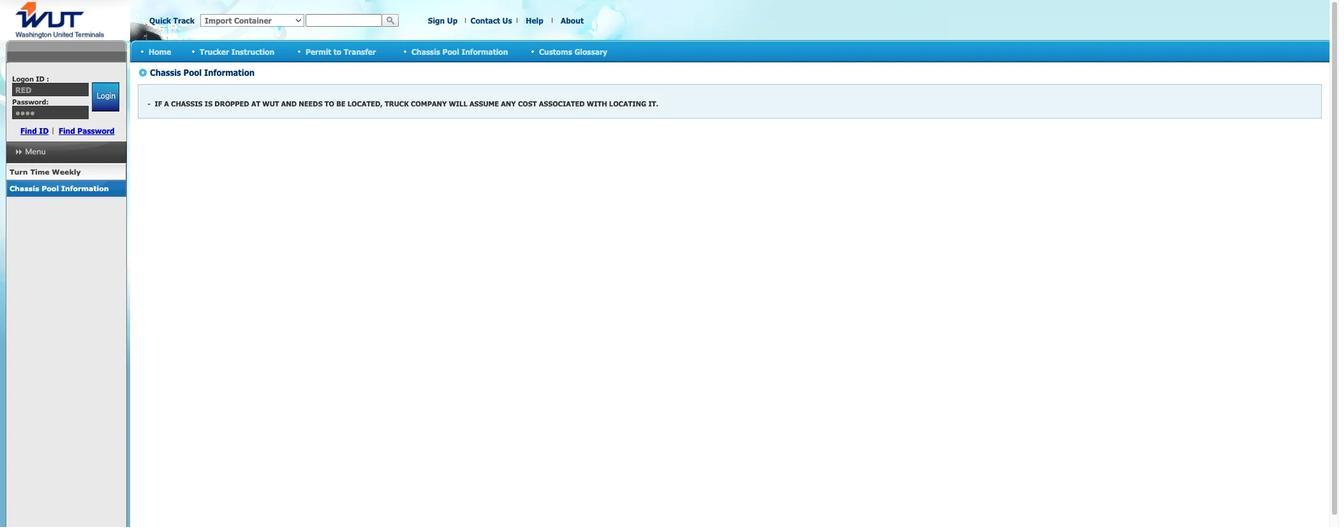 Task type: vqa. For each thing, say whether or not it's contained in the screenshot.
(EDO)
no



Task type: locate. For each thing, give the bounding box(es) containing it.
find left password on the left
[[59, 126, 75, 135]]

0 vertical spatial id
[[36, 75, 45, 83]]

pool
[[442, 47, 459, 56], [42, 184, 59, 193]]

chassis pool information down turn time weekly link
[[10, 184, 109, 193]]

1 find from the left
[[20, 126, 37, 135]]

pool down up
[[442, 47, 459, 56]]

sign
[[428, 16, 445, 25]]

1 vertical spatial pool
[[42, 184, 59, 193]]

password:
[[12, 98, 49, 106]]

information
[[461, 47, 508, 56], [61, 184, 109, 193]]

id for find
[[39, 126, 49, 135]]

login image
[[92, 82, 119, 112]]

1 horizontal spatial find
[[59, 126, 75, 135]]

0 horizontal spatial find
[[20, 126, 37, 135]]

0 horizontal spatial pool
[[42, 184, 59, 193]]

chassis down turn
[[10, 184, 39, 193]]

chassis pool information down up
[[411, 47, 508, 56]]

None text field
[[306, 14, 382, 27], [12, 83, 89, 96], [306, 14, 382, 27], [12, 83, 89, 96]]

chassis pool information link
[[6, 181, 126, 197]]

find id
[[20, 126, 49, 135]]

chassis down sign
[[411, 47, 440, 56]]

customs
[[539, 47, 572, 56]]

1 vertical spatial chassis pool information
[[10, 184, 109, 193]]

to
[[334, 47, 341, 56]]

0 vertical spatial chassis
[[411, 47, 440, 56]]

chassis pool information
[[411, 47, 508, 56], [10, 184, 109, 193]]

information down contact
[[461, 47, 508, 56]]

0 vertical spatial information
[[461, 47, 508, 56]]

trucker instruction
[[200, 47, 274, 56]]

logon id :
[[12, 75, 49, 83]]

1 horizontal spatial pool
[[442, 47, 459, 56]]

find password link
[[59, 126, 115, 135]]

1 horizontal spatial chassis
[[411, 47, 440, 56]]

home
[[149, 47, 171, 56]]

0 vertical spatial chassis pool information
[[411, 47, 508, 56]]

1 vertical spatial id
[[39, 126, 49, 135]]

about link
[[561, 16, 584, 25]]

pool down turn time weekly
[[42, 184, 59, 193]]

find for find id
[[20, 126, 37, 135]]

chassis
[[411, 47, 440, 56], [10, 184, 39, 193]]

time
[[30, 168, 50, 176]]

information down weekly
[[61, 184, 109, 193]]

0 horizontal spatial chassis
[[10, 184, 39, 193]]

logon
[[12, 75, 34, 83]]

password
[[77, 126, 115, 135]]

trucker
[[200, 47, 229, 56]]

None password field
[[12, 106, 89, 119]]

1 vertical spatial information
[[61, 184, 109, 193]]

id
[[36, 75, 45, 83], [39, 126, 49, 135]]

0 vertical spatial pool
[[442, 47, 459, 56]]

id down password:
[[39, 126, 49, 135]]

:
[[47, 75, 49, 83]]

1 horizontal spatial information
[[461, 47, 508, 56]]

find
[[20, 126, 37, 135], [59, 126, 75, 135]]

find down password:
[[20, 126, 37, 135]]

id left :
[[36, 75, 45, 83]]

sign up
[[428, 16, 458, 25]]

2 find from the left
[[59, 126, 75, 135]]

turn
[[10, 168, 28, 176]]

up
[[447, 16, 458, 25]]

instruction
[[231, 47, 274, 56]]



Task type: describe. For each thing, give the bounding box(es) containing it.
permit to transfer
[[306, 47, 376, 56]]

quick
[[149, 16, 171, 25]]

track
[[173, 16, 195, 25]]

about
[[561, 16, 584, 25]]

find id link
[[20, 126, 49, 135]]

contact us link
[[470, 16, 512, 25]]

0 horizontal spatial chassis pool information
[[10, 184, 109, 193]]

1 horizontal spatial chassis pool information
[[411, 47, 508, 56]]

find password
[[59, 126, 115, 135]]

turn time weekly link
[[6, 164, 126, 181]]

help
[[526, 16, 543, 25]]

us
[[502, 16, 512, 25]]

id for logon
[[36, 75, 45, 83]]

quick track
[[149, 16, 195, 25]]

contact
[[470, 16, 500, 25]]

weekly
[[52, 168, 81, 176]]

glossary
[[574, 47, 607, 56]]

find for find password
[[59, 126, 75, 135]]

contact us
[[470, 16, 512, 25]]

sign up link
[[428, 16, 458, 25]]

turn time weekly
[[10, 168, 81, 176]]

customs glossary
[[539, 47, 607, 56]]

1 vertical spatial chassis
[[10, 184, 39, 193]]

0 horizontal spatial information
[[61, 184, 109, 193]]

permit
[[306, 47, 331, 56]]

transfer
[[344, 47, 376, 56]]

help link
[[526, 16, 543, 25]]



